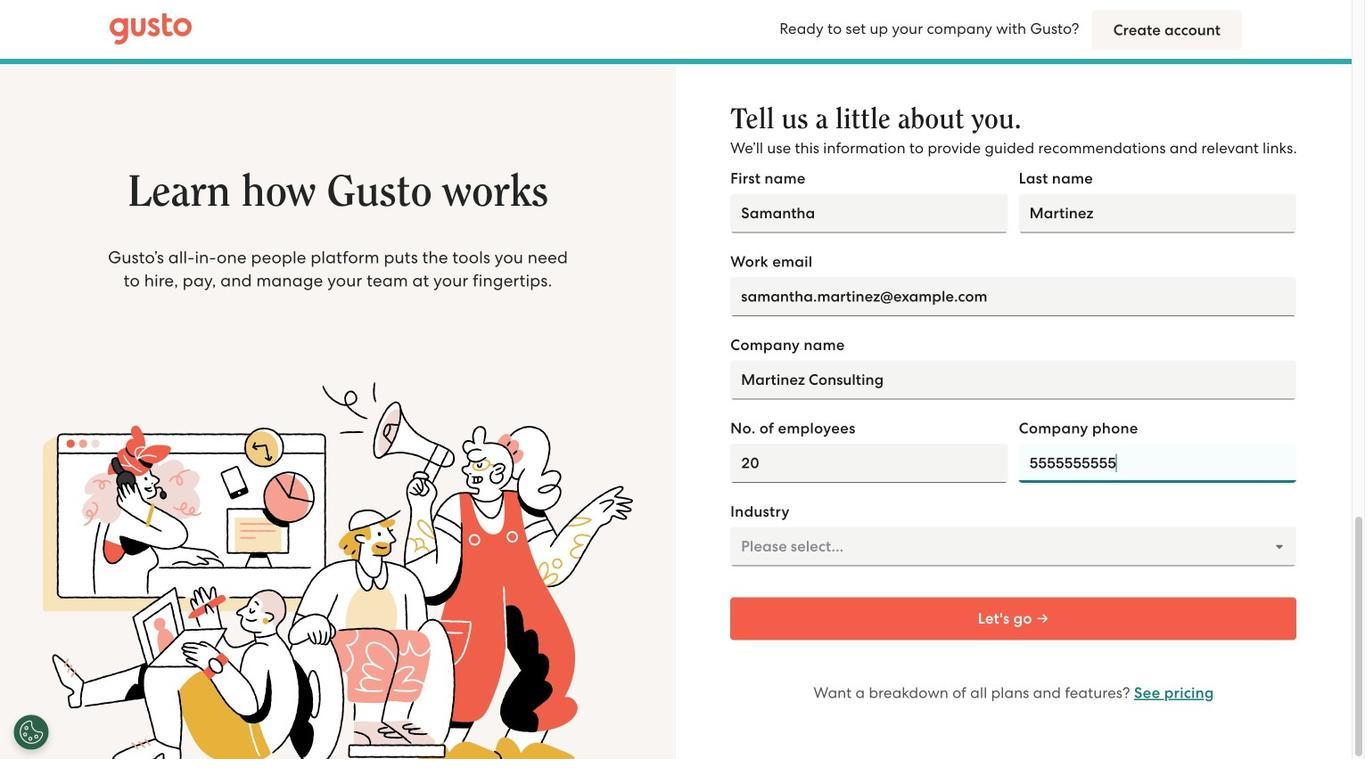 Task type: locate. For each thing, give the bounding box(es) containing it.
No. of employees field
[[731, 444, 1008, 483]]

happy employers using hr operating systems image
[[0, 383, 676, 760]]

Work email address email field
[[731, 277, 1297, 317]]

Last name text field
[[1019, 194, 1297, 233]]

online payroll services, hr, and benefits | gusto image
[[110, 13, 192, 45]]



Task type: describe. For each thing, give the bounding box(es) containing it.
First name text field
[[731, 194, 1008, 233]]

Company name text field
[[731, 361, 1297, 400]]

(555) 012-3456 telephone field
[[1019, 444, 1297, 483]]



Task type: vqa. For each thing, say whether or not it's contained in the screenshot.
first | from the right
no



